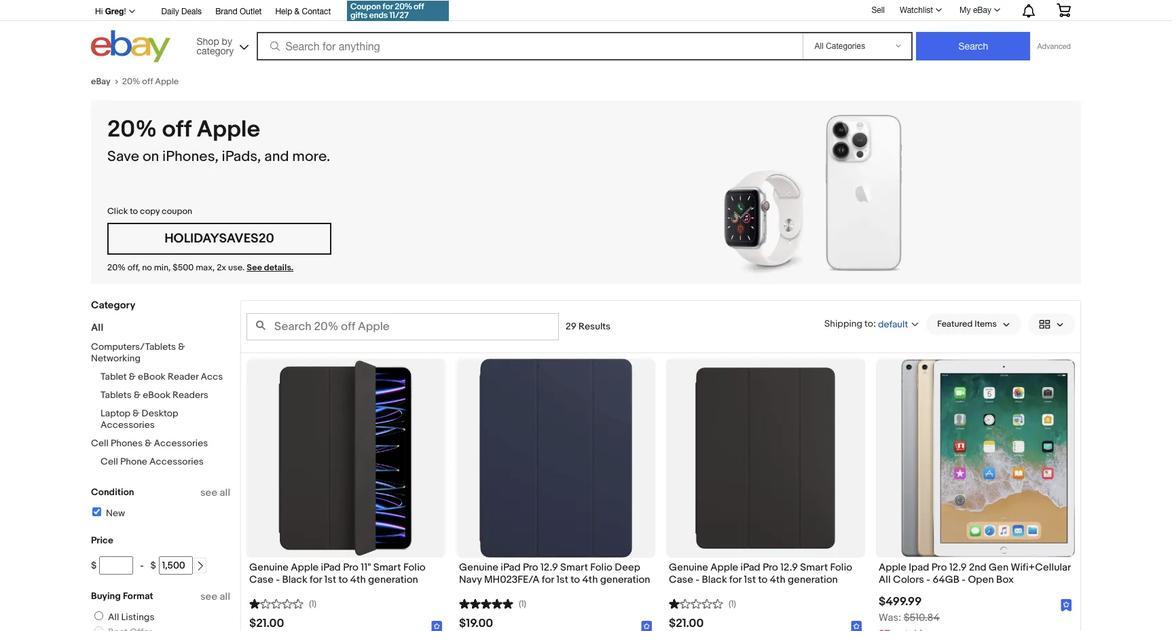 Task type: vqa. For each thing, say whether or not it's contained in the screenshot.
Click to copy coupon
yes



Task type: describe. For each thing, give the bounding box(es) containing it.
pro inside the apple ipad pro 12.9 2nd gen wifi+cellular all colors - 64gb - open box
[[932, 561, 947, 574]]

genuine for genuine apple ipad pro 11" smart folio case - black for 1st to 4th generation
[[249, 561, 289, 574]]

1st for genuine apple ipad pro 11" smart folio case - black for 1st to 4th generation
[[324, 573, 336, 586]]

0 vertical spatial ebook
[[138, 371, 166, 382]]

genuine apple ipad pro 12.9 smart folio case - black for 1st to 4th generation link
[[669, 561, 863, 590]]

(1) link for genuine apple ipad pro 12.9 smart folio case - black for 1st to 4th generation
[[669, 597, 736, 610]]

folio for genuine apple ipad pro 12.9 smart folio case - black for 1st to 4th generation
[[830, 561, 853, 574]]

see all for buying format
[[200, 590, 230, 603]]

items
[[975, 319, 997, 329]]

use.
[[228, 262, 245, 273]]

pro inside genuine apple ipad pro 11" smart folio case - black for 1st to 4th generation
[[343, 561, 359, 574]]

genuine for genuine apple ipad pro 12.9 smart folio case - black for 1st to 4th generation
[[669, 561, 709, 574]]

buying
[[91, 590, 121, 602]]

desktop
[[142, 408, 178, 419]]

black for genuine apple ipad pro 12.9 smart folio case - black for 1st to 4th generation
[[702, 573, 727, 586]]

pro inside genuine apple ipad pro 12.9 smart folio case - black for 1st to 4th generation
[[763, 561, 778, 574]]

and
[[264, 148, 289, 166]]

1 out of 5 stars image for genuine apple ipad pro 11" smart folio case - black for 1st to 4th generation
[[249, 597, 304, 610]]

4th for genuine apple ipad pro 12.9 smart folio case - black for 1st to 4th generation
[[770, 573, 786, 586]]

daily deals link
[[161, 5, 202, 20]]

condition
[[91, 486, 134, 498]]

1 vertical spatial cell
[[101, 456, 118, 467]]

1 vertical spatial ebay
[[91, 76, 111, 87]]

tablet
[[101, 371, 127, 382]]

help & contact
[[275, 7, 331, 16]]

all listings
[[108, 611, 155, 623]]

genuine apple ipad pro 11" smart folio case - black for 1st to 4th generation image
[[247, 359, 446, 558]]

20% off apple
[[122, 76, 179, 87]]

copy
[[140, 206, 160, 217]]

New checkbox
[[92, 507, 101, 516]]

genuine ipad pro 12.9 smart folio deep navy mh023fe/a for 1st to 4th generation link
[[459, 561, 653, 590]]

$510.84
[[904, 612, 940, 625]]

holidaysaves20
[[164, 231, 274, 247]]

apple inside the apple ipad pro 12.9 2nd gen wifi+cellular all colors - 64gb - open box
[[879, 561, 907, 574]]

account navigation
[[88, 0, 1081, 23]]

1 vertical spatial ebook
[[143, 389, 170, 401]]

folio inside the genuine ipad pro 12.9 smart folio deep navy mh023fe/a for 1st to 4th generation
[[591, 561, 613, 574]]

& inside account navigation
[[295, 7, 300, 16]]

shop
[[197, 36, 219, 47]]

format
[[123, 590, 153, 602]]

5 out of 5 stars image
[[459, 597, 514, 610]]

20% off apple save on iphones, ipads, and more.
[[107, 115, 330, 166]]

all for condition
[[220, 486, 230, 499]]

click to copy coupon
[[107, 206, 192, 217]]

20% off, no min, $500 max, 2x use. see details.
[[107, 262, 294, 273]]

max,
[[196, 262, 215, 273]]

case for genuine apple ipad pro 11" smart folio case - black for 1st to 4th generation
[[249, 573, 274, 586]]

genuine ipad pro 12.9 smart folio deep navy mh023fe/a for 1st to 4th generation
[[459, 561, 650, 586]]

hi
[[95, 7, 103, 16]]

save
[[107, 148, 139, 166]]

see for buying format
[[200, 590, 218, 603]]

& right laptop
[[133, 408, 140, 419]]

cell phones & accessories link
[[91, 437, 208, 449]]

new link
[[90, 507, 125, 519]]

- inside genuine apple ipad pro 11" smart folio case - black for 1st to 4th generation
[[276, 573, 280, 586]]

on
[[143, 148, 159, 166]]

(1) for 11"
[[309, 599, 317, 610]]

Minimum Value text field
[[99, 556, 133, 575]]

holidaysaves20 button
[[107, 223, 332, 255]]

apple ipad pro 12.9 2nd gen wifi+cellular all colors - 64gb - open box
[[879, 561, 1071, 586]]

colors
[[893, 573, 925, 586]]

ipad
[[909, 561, 930, 574]]

navy
[[459, 573, 482, 586]]

details.
[[264, 262, 294, 273]]

all computers/tablets & networking tablet & ebook reader accs tablets & ebook readers laptop & desktop accessories cell phones & accessories cell phone accessories
[[91, 321, 223, 467]]

help & contact link
[[275, 5, 331, 20]]

results
[[579, 321, 611, 332]]

folio for genuine apple ipad pro 11" smart folio case - black for 1st to 4th generation
[[403, 561, 426, 574]]

for inside the genuine ipad pro 12.9 smart folio deep navy mh023fe/a for 1st to 4th generation
[[542, 573, 554, 586]]

4th for genuine apple ipad pro 11" smart folio case - black for 1st to 4th generation
[[350, 573, 366, 586]]

$ for the maximum value text field
[[151, 560, 156, 571]]

all inside the apple ipad pro 12.9 2nd gen wifi+cellular all colors - 64gb - open box
[[879, 573, 891, 586]]

featured
[[938, 319, 973, 329]]

daily
[[161, 7, 179, 16]]

sell link
[[866, 5, 891, 15]]

tablets
[[101, 389, 132, 401]]

advanced link
[[1031, 33, 1078, 60]]

see
[[247, 262, 262, 273]]

price
[[91, 535, 113, 546]]

brand outlet
[[215, 7, 262, 16]]

$500
[[173, 262, 194, 273]]

open
[[968, 573, 994, 586]]

case for genuine apple ipad pro 12.9 smart folio case - black for 1st to 4th generation
[[669, 573, 694, 586]]

shop by category banner
[[88, 0, 1081, 66]]

hi greg !
[[95, 6, 126, 16]]

ipad for genuine apple ipad pro 12.9 smart folio case - black for 1st to 4th generation
[[741, 561, 761, 574]]

readers
[[173, 389, 208, 401]]

20% for 20% off, no min, $500 max, 2x use. see details.
[[107, 262, 126, 273]]

ipads,
[[222, 148, 261, 166]]

was: $510.84
[[879, 612, 940, 625]]

[object undefined] image for $21.00
[[432, 620, 443, 631]]

12.9 for genuine
[[541, 561, 558, 574]]

2x
[[217, 262, 226, 273]]

see for condition
[[200, 486, 218, 499]]

by
[[222, 36, 232, 47]]

4th inside the genuine ipad pro 12.9 smart folio deep navy mh023fe/a for 1st to 4th generation
[[583, 573, 598, 586]]

12.9 for apple
[[950, 561, 967, 574]]

category
[[91, 299, 135, 312]]

deals
[[181, 7, 202, 16]]

11"
[[361, 561, 371, 574]]

:
[[874, 318, 876, 329]]

[object undefined] image for $19.00
[[641, 620, 653, 631]]

generation inside the genuine ipad pro 12.9 smart folio deep navy mh023fe/a for 1st to 4th generation
[[600, 573, 650, 586]]

smart for genuine apple ipad pro 12.9 smart folio case - black for 1st to 4th generation
[[800, 561, 828, 574]]

listings
[[121, 611, 155, 623]]

0 vertical spatial cell
[[91, 437, 109, 449]]

off,
[[127, 262, 140, 273]]

- inside genuine apple ipad pro 12.9 smart folio case - black for 1st to 4th generation
[[696, 573, 700, 586]]

deep
[[615, 561, 641, 574]]

view: gallery view image
[[1039, 317, 1065, 331]]

phone
[[120, 456, 147, 467]]

all for all listings
[[108, 611, 119, 623]]

gen
[[989, 561, 1009, 574]]

new
[[106, 507, 125, 519]]

ebay inside account navigation
[[973, 5, 992, 15]]

$19.00
[[459, 617, 493, 631]]

laptop & desktop accessories link
[[101, 408, 178, 431]]

tablets & ebook readers link
[[101, 389, 208, 401]]

0 vertical spatial accessories
[[101, 419, 155, 431]]

genuine apple ipad pro 11" smart folio case - black for 1st to 4th generation
[[249, 561, 426, 586]]

iphones,
[[162, 148, 219, 166]]

(1) link for genuine ipad pro 12.9 smart folio deep navy mh023fe/a for 1st to 4th generation
[[459, 597, 526, 610]]

off for 20% off apple
[[142, 76, 153, 87]]



Task type: locate. For each thing, give the bounding box(es) containing it.
2 $ from the left
[[151, 560, 156, 571]]

my ebay
[[960, 5, 992, 15]]

3 generation from the left
[[788, 573, 838, 586]]

0 horizontal spatial generation
[[368, 573, 418, 586]]

all
[[91, 321, 103, 334], [879, 573, 891, 586], [108, 611, 119, 623]]

for
[[310, 573, 322, 586], [542, 573, 554, 586], [730, 573, 742, 586]]

2 horizontal spatial for
[[730, 573, 742, 586]]

1 genuine from the left
[[249, 561, 289, 574]]

cell
[[91, 437, 109, 449], [101, 456, 118, 467]]

3 for from the left
[[730, 573, 742, 586]]

(1) link down genuine apple ipad pro 11" smart folio case - black for 1st to 4th generation
[[249, 597, 317, 610]]

2 smart from the left
[[560, 561, 588, 574]]

all for all computers/tablets & networking tablet & ebook reader accs tablets & ebook readers laptop & desktop accessories cell phones & accessories cell phone accessories
[[91, 321, 103, 334]]

1 horizontal spatial genuine
[[459, 561, 499, 574]]

case inside genuine apple ipad pro 11" smart folio case - black for 1st to 4th generation
[[249, 573, 274, 586]]

0 vertical spatial see all
[[200, 486, 230, 499]]

1 vertical spatial accessories
[[154, 437, 208, 449]]

cell phone accessories link
[[101, 456, 204, 467]]

20% for 20% off apple
[[122, 76, 140, 87]]

for inside genuine apple ipad pro 11" smart folio case - black for 1st to 4th generation
[[310, 573, 322, 586]]

black inside genuine apple ipad pro 11" smart folio case - black for 1st to 4th generation
[[282, 573, 308, 586]]

All Listings radio
[[94, 611, 103, 620]]

1 horizontal spatial 12.9
[[781, 561, 798, 574]]

see down cell phone accessories link
[[200, 486, 218, 499]]

3 4th from the left
[[770, 573, 786, 586]]

ebay link
[[91, 76, 122, 87]]

click
[[107, 206, 128, 217]]

2 (1) from the left
[[519, 599, 526, 610]]

folio inside genuine apple ipad pro 11" smart folio case - black for 1st to 4th generation
[[403, 561, 426, 574]]

genuine ipad pro 12.9 smart folio deep navy mh023fe/a for 1st to 4th generation image
[[479, 359, 633, 558]]

generation for genuine apple ipad pro 12.9 smart folio case - black for 1st to 4th generation
[[788, 573, 838, 586]]

2 all from the top
[[220, 590, 230, 603]]

1 vertical spatial all
[[220, 590, 230, 603]]

2 for from the left
[[542, 573, 554, 586]]

all
[[220, 486, 230, 499], [220, 590, 230, 603]]

2 vertical spatial 20%
[[107, 262, 126, 273]]

0 horizontal spatial off
[[142, 76, 153, 87]]

[object undefined] image
[[432, 620, 443, 631], [641, 620, 653, 631]]

ebay right my
[[973, 5, 992, 15]]

1 see all button from the top
[[200, 486, 230, 499]]

off for 20% off apple save on iphones, ipads, and more.
[[162, 115, 191, 144]]

1 horizontal spatial off
[[162, 115, 191, 144]]

contact
[[302, 7, 331, 16]]

1 vertical spatial see
[[200, 590, 218, 603]]

buying format
[[91, 590, 153, 602]]

apple ipad pro 12.9 2nd gen wifi+cellular all colors - 64gb - open box link
[[879, 561, 1073, 590]]

1 vertical spatial 20%
[[107, 115, 157, 144]]

2 1 out of 5 stars image from the left
[[669, 597, 723, 610]]

(1) link up $19.00
[[459, 597, 526, 610]]

was:
[[879, 612, 902, 625]]

see all button for condition
[[200, 486, 230, 499]]

64gb
[[933, 573, 960, 586]]

0 horizontal spatial all
[[91, 321, 103, 334]]

1 horizontal spatial ebay
[[973, 5, 992, 15]]

0 horizontal spatial ebay
[[91, 76, 111, 87]]

1 4th from the left
[[350, 573, 366, 586]]

see
[[200, 486, 218, 499], [200, 590, 218, 603]]

2 horizontal spatial (1)
[[729, 599, 736, 610]]

genuine apple ipad pro 12.9 smart folio case - black for 1st to 4th generation image
[[666, 359, 865, 558]]

3 12.9 from the left
[[950, 561, 967, 574]]

1 horizontal spatial 4th
[[583, 573, 598, 586]]

genuine inside genuine apple ipad pro 12.9 smart folio case - black for 1st to 4th generation
[[669, 561, 709, 574]]

for for genuine apple ipad pro 12.9 smart folio case - black for 1st to 4th generation
[[730, 573, 742, 586]]

(1) link
[[249, 597, 317, 610], [459, 597, 526, 610], [669, 597, 736, 610]]

1 12.9 from the left
[[541, 561, 558, 574]]

$
[[91, 560, 97, 571], [151, 560, 156, 571]]

genuine apple ipad pro 12.9 smart folio case - black for 1st to 4th generation
[[669, 561, 853, 586]]

$499.99
[[879, 595, 922, 609]]

(1) down genuine apple ipad pro 12.9 smart folio case - black for 1st to 4th generation
[[729, 599, 736, 610]]

2 horizontal spatial generation
[[788, 573, 838, 586]]

genuine inside genuine apple ipad pro 11" smart folio case - black for 1st to 4th generation
[[249, 561, 289, 574]]

submit price range image
[[196, 561, 205, 571]]

None submit
[[917, 32, 1031, 60]]

2 vertical spatial accessories
[[149, 456, 204, 467]]

1 vertical spatial see all button
[[200, 590, 230, 603]]

2 see from the top
[[200, 590, 218, 603]]

see all button
[[200, 486, 230, 499], [200, 590, 230, 603]]

generation
[[368, 573, 418, 586], [600, 573, 650, 586], [788, 573, 838, 586]]

2 [object undefined] image from the left
[[641, 620, 653, 631]]

29 results
[[566, 321, 611, 332]]

1 horizontal spatial 1st
[[557, 573, 569, 586]]

phones
[[111, 437, 143, 449]]

$21.00
[[249, 617, 284, 631], [669, 617, 704, 631]]

2 vertical spatial all
[[108, 611, 119, 623]]

1 black from the left
[[282, 573, 308, 586]]

for for genuine apple ipad pro 11" smart folio case - black for 1st to 4th generation
[[310, 573, 322, 586]]

1 for from the left
[[310, 573, 322, 586]]

0 horizontal spatial $21.00
[[249, 617, 284, 631]]

0 horizontal spatial 4th
[[350, 573, 366, 586]]

reader
[[168, 371, 199, 382]]

ipad inside the genuine ipad pro 12.9 smart folio deep navy mh023fe/a for 1st to 4th generation
[[501, 561, 521, 574]]

featured items
[[938, 319, 997, 329]]

0 vertical spatial see
[[200, 486, 218, 499]]

& right help
[[295, 7, 300, 16]]

1 horizontal spatial black
[[702, 573, 727, 586]]

2 genuine from the left
[[459, 561, 499, 574]]

shop by category
[[197, 36, 234, 56]]

none submit inside shop by category "banner"
[[917, 32, 1031, 60]]

0 horizontal spatial case
[[249, 573, 274, 586]]

(1) for 12.9
[[729, 599, 736, 610]]

0 horizontal spatial [object undefined] image
[[432, 620, 443, 631]]

2 horizontal spatial 12.9
[[950, 561, 967, 574]]

laptop
[[101, 408, 131, 419]]

(1) for smart
[[519, 599, 526, 610]]

20%
[[122, 76, 140, 87], [107, 115, 157, 144], [107, 262, 126, 273]]

$ left minimum value text field at the bottom left of the page
[[91, 560, 97, 571]]

smart inside the genuine ipad pro 12.9 smart folio deep navy mh023fe/a for 1st to 4th generation
[[560, 561, 588, 574]]

2 pro from the left
[[523, 561, 538, 574]]

Maximum Value text field
[[159, 556, 193, 575]]

1 vertical spatial see all
[[200, 590, 230, 603]]

help
[[275, 7, 292, 16]]

2 (1) link from the left
[[459, 597, 526, 610]]

ipad inside genuine apple ipad pro 11" smart folio case - black for 1st to 4th generation
[[321, 561, 341, 574]]

29
[[566, 321, 577, 332]]

box
[[997, 573, 1014, 586]]

12.9 inside genuine apple ipad pro 12.9 smart folio case - black for 1st to 4th generation
[[781, 561, 798, 574]]

0 horizontal spatial 1st
[[324, 573, 336, 586]]

for inside genuine apple ipad pro 12.9 smart folio case - black for 1st to 4th generation
[[730, 573, 742, 586]]

& up cell phone accessories link
[[145, 437, 152, 449]]

shipping to : default
[[825, 318, 908, 330]]

2 12.9 from the left
[[781, 561, 798, 574]]

1 horizontal spatial generation
[[600, 573, 650, 586]]

3 (1) from the left
[[729, 599, 736, 610]]

1 vertical spatial off
[[162, 115, 191, 144]]

smart inside genuine apple ipad pro 12.9 smart folio case - black for 1st to 4th generation
[[800, 561, 828, 574]]

0 vertical spatial all
[[220, 486, 230, 499]]

to inside genuine apple ipad pro 11" smart folio case - black for 1st to 4th generation
[[339, 573, 348, 586]]

2 1st from the left
[[557, 573, 569, 586]]

black inside genuine apple ipad pro 12.9 smart folio case - black for 1st to 4th generation
[[702, 573, 727, 586]]

1 (1) from the left
[[309, 599, 317, 610]]

apple inside 20% off apple save on iphones, ipads, and more.
[[197, 115, 260, 144]]

4 pro from the left
[[932, 561, 947, 574]]

0 vertical spatial ebay
[[973, 5, 992, 15]]

1 folio from the left
[[403, 561, 426, 574]]

all inside all computers/tablets & networking tablet & ebook reader accs tablets & ebook readers laptop & desktop accessories cell phones & accessories cell phone accessories
[[91, 321, 103, 334]]

shipping
[[825, 318, 863, 329]]

featured items button
[[927, 313, 1022, 335]]

1 generation from the left
[[368, 573, 418, 586]]

smart inside genuine apple ipad pro 11" smart folio case - black for 1st to 4th generation
[[373, 561, 401, 574]]

watchlist link
[[893, 2, 948, 18]]

1 horizontal spatial (1) link
[[459, 597, 526, 610]]

no
[[142, 262, 152, 273]]

1 [object undefined] image from the left
[[432, 620, 443, 631]]

genuine apple ipad pro 11" smart folio case - black for 1st to 4th generation link
[[249, 561, 443, 590]]

(1) down mh023fe/a
[[519, 599, 526, 610]]

2 see all from the top
[[200, 590, 230, 603]]

see all button for buying format
[[200, 590, 230, 603]]

2 horizontal spatial smart
[[800, 561, 828, 574]]

genuine inside the genuine ipad pro 12.9 smart folio deep navy mh023fe/a for 1st to 4th generation
[[459, 561, 499, 574]]

1 horizontal spatial [object undefined] image
[[641, 620, 653, 631]]

1 ipad from the left
[[321, 561, 341, 574]]

ebay left the 20% off apple on the top left of the page
[[91, 76, 111, 87]]

ebook
[[138, 371, 166, 382], [143, 389, 170, 401]]

0 horizontal spatial $
[[91, 560, 97, 571]]

1st for genuine apple ipad pro 12.9 smart folio case - black for 1st to 4th generation
[[744, 573, 756, 586]]

1 horizontal spatial all
[[108, 611, 119, 623]]

generation for genuine apple ipad pro 11" smart folio case - black for 1st to 4th generation
[[368, 573, 418, 586]]

folio
[[403, 561, 426, 574], [591, 561, 613, 574], [830, 561, 853, 574]]

3 smart from the left
[[800, 561, 828, 574]]

0 horizontal spatial (1)
[[309, 599, 317, 610]]

sell
[[872, 5, 885, 15]]

to
[[130, 206, 138, 217], [865, 318, 874, 329], [339, 573, 348, 586], [571, 573, 580, 586], [759, 573, 768, 586]]

1 out of 5 stars image
[[249, 597, 304, 610], [669, 597, 723, 610]]

see all
[[200, 486, 230, 499], [200, 590, 230, 603]]

3 ipad from the left
[[741, 561, 761, 574]]

2 generation from the left
[[600, 573, 650, 586]]

ebook up desktop
[[143, 389, 170, 401]]

12.9 inside the apple ipad pro 12.9 2nd gen wifi+cellular all colors - 64gb - open box
[[950, 561, 967, 574]]

apple inside genuine apple ipad pro 12.9 smart folio case - black for 1st to 4th generation
[[711, 561, 739, 574]]

all down 'category'
[[91, 321, 103, 334]]

2 horizontal spatial ipad
[[741, 561, 761, 574]]

coupon
[[162, 206, 192, 217]]

2 4th from the left
[[583, 573, 598, 586]]

(1) link down genuine apple ipad pro 12.9 smart folio case - black for 1st to 4th generation
[[669, 597, 736, 610]]

more.
[[292, 148, 330, 166]]

shop by category button
[[191, 30, 252, 59]]

1 horizontal spatial case
[[669, 573, 694, 586]]

2 horizontal spatial all
[[879, 573, 891, 586]]

1 $21.00 from the left
[[249, 617, 284, 631]]

1 1 out of 5 stars image from the left
[[249, 597, 304, 610]]

accs
[[201, 371, 223, 382]]

1 horizontal spatial $
[[151, 560, 156, 571]]

2 ipad from the left
[[501, 561, 521, 574]]

1 case from the left
[[249, 573, 274, 586]]

2 $21.00 from the left
[[669, 617, 704, 631]]

apple ipad pro 12.9 2nd gen wifi+cellular all colors - 64gb - open box image
[[876, 360, 1075, 557]]

Enter your search keyword text field
[[247, 313, 559, 340]]

0 horizontal spatial ipad
[[321, 561, 341, 574]]

generation inside genuine apple ipad pro 11" smart folio case - black for 1st to 4th generation
[[368, 573, 418, 586]]

1 horizontal spatial 1 out of 5 stars image
[[669, 597, 723, 610]]

1st inside genuine apple ipad pro 12.9 smart folio case - black for 1st to 4th generation
[[744, 573, 756, 586]]

my
[[960, 5, 971, 15]]

0 vertical spatial 20%
[[122, 76, 140, 87]]

0 horizontal spatial (1) link
[[249, 597, 317, 610]]

2 horizontal spatial genuine
[[669, 561, 709, 574]]

ipad for genuine apple ipad pro 11" smart folio case - black for 1st to 4th generation
[[321, 561, 341, 574]]

0 vertical spatial see all button
[[200, 486, 230, 499]]

apple inside genuine apple ipad pro 11" smart folio case - black for 1st to 4th generation
[[291, 561, 319, 574]]

ebay
[[973, 5, 992, 15], [91, 76, 111, 87]]

0 vertical spatial off
[[142, 76, 153, 87]]

get an extra 20% off image
[[347, 1, 449, 21]]

Search for anything text field
[[258, 33, 801, 59]]

2 horizontal spatial 1st
[[744, 573, 756, 586]]

greg
[[105, 6, 124, 16]]

4th
[[350, 573, 366, 586], [583, 573, 598, 586], [770, 573, 786, 586]]

1st
[[324, 573, 336, 586], [557, 573, 569, 586], [744, 573, 756, 586]]

3 pro from the left
[[763, 561, 778, 574]]

smart
[[373, 561, 401, 574], [560, 561, 588, 574], [800, 561, 828, 574]]

case inside genuine apple ipad pro 12.9 smart folio case - black for 1st to 4th generation
[[669, 573, 694, 586]]

0 horizontal spatial black
[[282, 573, 308, 586]]

1 vertical spatial all
[[879, 573, 891, 586]]

1st inside the genuine ipad pro 12.9 smart folio deep navy mh023fe/a for 1st to 4th generation
[[557, 573, 569, 586]]

2 case from the left
[[669, 573, 694, 586]]

1 smart from the left
[[373, 561, 401, 574]]

$21.00 for genuine apple ipad pro 11" smart folio case - black for 1st to 4th generation
[[249, 617, 284, 631]]

all for buying format
[[220, 590, 230, 603]]

1 $ from the left
[[91, 560, 97, 571]]

brand outlet link
[[215, 5, 262, 20]]

12.9 inside the genuine ipad pro 12.9 smart folio deep navy mh023fe/a for 1st to 4th generation
[[541, 561, 558, 574]]

1 (1) link from the left
[[249, 597, 317, 610]]

accessories up cell phone accessories link
[[154, 437, 208, 449]]

0 horizontal spatial genuine
[[249, 561, 289, 574]]

!
[[124, 7, 126, 16]]

to inside the genuine ipad pro 12.9 smart folio deep navy mh023fe/a for 1st to 4th generation
[[571, 573, 580, 586]]

1 see from the top
[[200, 486, 218, 499]]

folio inside genuine apple ipad pro 12.9 smart folio case - black for 1st to 4th generation
[[830, 561, 853, 574]]

1 out of 5 stars image for genuine apple ipad pro 12.9 smart folio case - black for 1st to 4th generation
[[669, 597, 723, 610]]

category
[[197, 45, 234, 56]]

1 horizontal spatial smart
[[560, 561, 588, 574]]

off inside 20% off apple save on iphones, ipads, and more.
[[162, 115, 191, 144]]

your shopping cart image
[[1056, 3, 1072, 17]]

Best Offer radio
[[94, 626, 103, 631]]

3 genuine from the left
[[669, 561, 709, 574]]

3 (1) link from the left
[[669, 597, 736, 610]]

0 vertical spatial all
[[91, 321, 103, 334]]

daily deals
[[161, 7, 202, 16]]

0 horizontal spatial 1 out of 5 stars image
[[249, 597, 304, 610]]

[object undefined] image
[[1061, 598, 1073, 611], [1061, 599, 1073, 611], [851, 620, 863, 631], [432, 621, 443, 631], [641, 621, 653, 631], [851, 621, 863, 631]]

& right tablets
[[134, 389, 141, 401]]

1 horizontal spatial $21.00
[[669, 617, 704, 631]]

1 1st from the left
[[324, 573, 336, 586]]

(1) link for genuine apple ipad pro 11" smart folio case - black for 1st to 4th generation
[[249, 597, 317, 610]]

2 horizontal spatial 4th
[[770, 573, 786, 586]]

$ left the maximum value text field
[[151, 560, 156, 571]]

wifi+cellular
[[1011, 561, 1071, 574]]

to inside the shipping to : default
[[865, 318, 874, 329]]

accessories down cell phones & accessories link
[[149, 456, 204, 467]]

0 horizontal spatial for
[[310, 573, 322, 586]]

see down the submit price range image
[[200, 590, 218, 603]]

1st inside genuine apple ipad pro 11" smart folio case - black for 1st to 4th generation
[[324, 573, 336, 586]]

1 horizontal spatial for
[[542, 573, 554, 586]]

genuine for genuine ipad pro 12.9 smart folio deep navy mh023fe/a for 1st to 4th generation
[[459, 561, 499, 574]]

2 folio from the left
[[591, 561, 613, 574]]

black
[[282, 573, 308, 586], [702, 573, 727, 586]]

outlet
[[240, 7, 262, 16]]

all right all listings option
[[108, 611, 119, 623]]

& right tablet
[[129, 371, 136, 382]]

0 horizontal spatial folio
[[403, 561, 426, 574]]

1 see all from the top
[[200, 486, 230, 499]]

smart for genuine apple ipad pro 11" smart folio case - black for 1st to 4th generation
[[373, 561, 401, 574]]

computers/tablets
[[91, 341, 176, 353]]

pro inside the genuine ipad pro 12.9 smart folio deep navy mh023fe/a for 1st to 4th generation
[[523, 561, 538, 574]]

accessories
[[101, 419, 155, 431], [154, 437, 208, 449], [149, 456, 204, 467]]

1 horizontal spatial folio
[[591, 561, 613, 574]]

tablet & ebook reader accs link
[[101, 371, 223, 382]]

20% for 20% off apple save on iphones, ipads, and more.
[[107, 115, 157, 144]]

accessories up phones
[[101, 419, 155, 431]]

generation inside genuine apple ipad pro 12.9 smart folio case - black for 1st to 4th generation
[[788, 573, 838, 586]]

to inside genuine apple ipad pro 12.9 smart folio case - black for 1st to 4th generation
[[759, 573, 768, 586]]

ipad inside genuine apple ipad pro 12.9 smart folio case - black for 1st to 4th generation
[[741, 561, 761, 574]]

advanced
[[1038, 42, 1071, 50]]

min,
[[154, 262, 171, 273]]

my ebay link
[[952, 2, 1007, 18]]

2 horizontal spatial (1) link
[[669, 597, 736, 610]]

2 black from the left
[[702, 573, 727, 586]]

black for genuine apple ipad pro 11" smart folio case - black for 1st to 4th generation
[[282, 573, 308, 586]]

off right ebay link
[[142, 76, 153, 87]]

-
[[140, 560, 144, 571], [276, 573, 280, 586], [696, 573, 700, 586], [927, 573, 931, 586], [962, 573, 966, 586]]

& up reader
[[178, 341, 185, 353]]

cell left phone
[[101, 456, 118, 467]]

4th inside genuine apple ipad pro 12.9 smart folio case - black for 1st to 4th generation
[[770, 573, 786, 586]]

off up iphones,
[[162, 115, 191, 144]]

4th inside genuine apple ipad pro 11" smart folio case - black for 1st to 4th generation
[[350, 573, 366, 586]]

see all for condition
[[200, 486, 230, 499]]

cell left phones
[[91, 437, 109, 449]]

0 horizontal spatial smart
[[373, 561, 401, 574]]

$21.00 for genuine apple ipad pro 12.9 smart folio case - black for 1st to 4th generation
[[669, 617, 704, 631]]

2 see all button from the top
[[200, 590, 230, 603]]

1 all from the top
[[220, 486, 230, 499]]

$ for minimum value text field at the bottom left of the page
[[91, 560, 97, 571]]

all left the colors in the right bottom of the page
[[879, 573, 891, 586]]

20% inside 20% off apple save on iphones, ipads, and more.
[[107, 115, 157, 144]]

3 1st from the left
[[744, 573, 756, 586]]

mh023fe/a
[[484, 573, 540, 586]]

ebook up tablets & ebook readers link
[[138, 371, 166, 382]]

3 folio from the left
[[830, 561, 853, 574]]

0 horizontal spatial 12.9
[[541, 561, 558, 574]]

2 horizontal spatial folio
[[830, 561, 853, 574]]

1 horizontal spatial ipad
[[501, 561, 521, 574]]

computers/tablets & networking link
[[91, 341, 185, 364]]

1 horizontal spatial (1)
[[519, 599, 526, 610]]

1 pro from the left
[[343, 561, 359, 574]]

(1) down genuine apple ipad pro 11" smart folio case - black for 1st to 4th generation
[[309, 599, 317, 610]]



